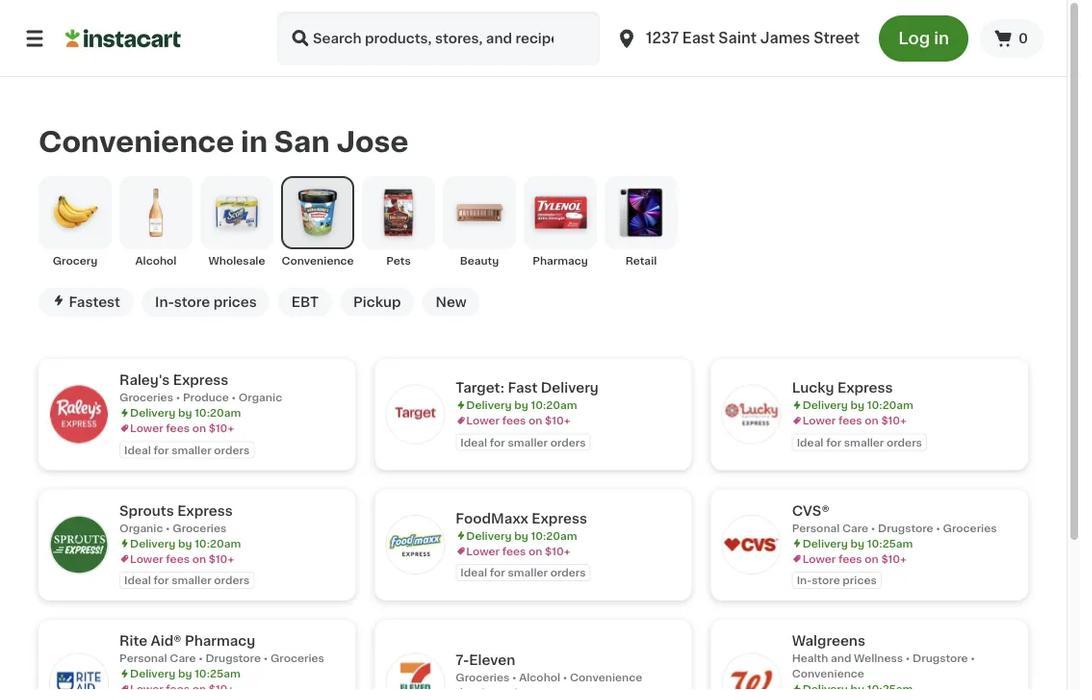 Task type: vqa. For each thing, say whether or not it's contained in the screenshot.
settings to the bottom
no



Task type: describe. For each thing, give the bounding box(es) containing it.
lower down raley's
[[130, 423, 163, 434]]

in-store prices inside button
[[155, 295, 257, 309]]

delivery right fast
[[541, 381, 599, 395]]

retail
[[625, 255, 657, 266]]

care inside rite aid® pharmacy personal care • drugstore • groceries
[[170, 653, 196, 664]]

delivery by 10:20am for foodmaxx
[[466, 530, 577, 541]]

delivery by 10:20am down the produce
[[130, 408, 241, 418]]

care inside 'cvs® personal care • drugstore • groceries'
[[842, 523, 868, 533]]

delivery down "target:"
[[466, 400, 512, 410]]

store inside button
[[174, 295, 210, 309]]

in- inside button
[[155, 295, 174, 309]]

orders for target: fast delivery
[[550, 437, 586, 447]]

drugstore inside 'cvs® personal care • drugstore • groceries'
[[878, 523, 933, 533]]

10:20am for target: fast delivery
[[531, 400, 577, 410]]

10:20am down sprouts express organic • groceries
[[195, 538, 241, 549]]

by down fast
[[514, 400, 528, 410]]

walgreens
[[792, 634, 865, 648]]

by down 'cvs® personal care • drugstore • groceries'
[[851, 538, 865, 549]]

10:25am for rite aid® pharmacy
[[195, 668, 240, 679]]

delivery by 10:20am down sprouts express organic • groceries
[[130, 538, 241, 549]]

smaller down sprouts express organic • groceries
[[171, 575, 211, 586]]

organic inside raley's express groceries • produce • organic
[[238, 392, 282, 403]]

express for foodmaxx
[[532, 512, 587, 525]]

organic inside sprouts express organic • groceries
[[119, 523, 163, 533]]

orders for lucky express
[[887, 437, 922, 447]]

ideal for lucky express
[[797, 437, 824, 447]]

foodmaxx
[[456, 512, 528, 525]]

smaller for foodmaxx
[[508, 567, 548, 578]]

lower down lucky
[[803, 415, 836, 426]]

orders up rite aid® pharmacy personal care • drugstore • groceries
[[214, 575, 250, 586]]

rite
[[119, 634, 147, 648]]

by down the foodmaxx express
[[514, 530, 528, 541]]

Search field
[[277, 12, 600, 65]]

pickup
[[353, 295, 401, 309]]

ideal up sprouts
[[124, 445, 151, 455]]

sprouts express image
[[50, 516, 108, 574]]

lower fees on $10+ down "lucky express"
[[803, 415, 907, 426]]

7-
[[456, 653, 469, 667]]

ideal for foodmaxx express
[[460, 567, 487, 578]]

walgreens image
[[723, 654, 780, 690]]

$10+ down target: fast delivery
[[545, 415, 570, 426]]

1 1237 east saint james street button from the left
[[608, 12, 867, 65]]

target: fast delivery
[[456, 381, 599, 395]]

10:20am for foodmaxx express
[[531, 530, 577, 541]]

pharmacy inside "button"
[[532, 255, 588, 266]]

delivery by 10:20am for lucky
[[803, 400, 913, 410]]

ebt
[[291, 295, 319, 309]]

fees down the produce
[[166, 423, 190, 434]]

fastest
[[69, 295, 120, 309]]

groceries inside sprouts express organic • groceries
[[173, 523, 227, 533]]

cvs®
[[792, 504, 829, 517]]

wholesale button
[[200, 176, 273, 268]]

cvs® image
[[723, 516, 780, 574]]

1 vertical spatial store
[[812, 575, 840, 586]]

10:20am down the produce
[[195, 408, 241, 418]]

orders down the produce
[[214, 445, 250, 455]]

lower fees on $10+ down 'cvs® personal care • drugstore • groceries'
[[803, 553, 907, 564]]

convenience inside walgreens health and wellness • drugstore • convenience
[[792, 668, 864, 679]]

fees down fast
[[502, 415, 526, 426]]

sprouts
[[119, 504, 174, 517]]

convenience in san jose main content
[[0, 77, 1067, 690]]

log in button
[[879, 15, 968, 62]]

$10+ down the produce
[[209, 423, 234, 434]]

for for foodmaxx
[[490, 567, 505, 578]]

1237 east saint james street
[[646, 31, 860, 45]]

10:20am for lucky express
[[867, 400, 913, 410]]

jose
[[336, 128, 409, 155]]

alcohol inside button
[[135, 255, 177, 266]]

on down the foodmaxx express
[[528, 546, 542, 556]]

1 vertical spatial prices
[[843, 575, 877, 586]]

drugstore inside walgreens health and wellness • drugstore • convenience
[[913, 653, 968, 664]]

wholesale
[[208, 255, 265, 266]]

lower down "cvs®"
[[803, 553, 836, 564]]

2 1237 east saint james street button from the left
[[615, 12, 860, 65]]

1 vertical spatial in-
[[797, 575, 812, 586]]

1 vertical spatial in-store prices
[[797, 575, 877, 586]]

convenience inside button
[[281, 255, 354, 266]]

$10+ down 'cvs® personal care • drugstore • groceries'
[[881, 553, 907, 564]]

orders for foodmaxx express
[[550, 567, 586, 578]]

for up sprouts
[[154, 445, 169, 455]]

ebt button
[[278, 288, 332, 317]]

fees down "lucky express"
[[838, 415, 862, 426]]

drugstore inside rite aid® pharmacy personal care • drugstore • groceries
[[205, 653, 261, 664]]

personal inside rite aid® pharmacy personal care • drugstore • groceries
[[119, 653, 167, 664]]

pickup button
[[340, 288, 414, 317]]

for for target:
[[490, 437, 505, 447]]

delivery down raley's
[[130, 408, 175, 418]]

rite aid® pharmacy personal care • drugstore • groceries
[[119, 634, 324, 664]]

james
[[760, 31, 810, 45]]

raley's
[[119, 373, 170, 387]]

lower down "target:"
[[466, 415, 500, 426]]

fast
[[508, 381, 537, 395]]

delivery by 10:20am for target:
[[466, 400, 577, 410]]

east
[[682, 31, 715, 45]]

$10+ down sprouts express organic • groceries
[[209, 553, 234, 564]]

raley's express groceries • produce • organic
[[119, 373, 282, 403]]

ideal for smaller orders down the produce
[[124, 445, 250, 455]]

lower fees on $10+ down the foodmaxx express
[[466, 546, 570, 556]]

7 eleven image
[[386, 654, 444, 690]]

street
[[814, 31, 860, 45]]

groceries inside rite aid® pharmacy personal care • drugstore • groceries
[[270, 653, 324, 664]]

smaller for target:
[[508, 437, 548, 447]]

on down target: fast delivery
[[528, 415, 542, 426]]

lucky express
[[792, 381, 893, 395]]

ideal up rite
[[124, 575, 151, 586]]

lower fees on $10+ down the produce
[[130, 423, 234, 434]]

by down sprouts express organic • groceries
[[178, 538, 192, 549]]



Task type: locate. For each thing, give the bounding box(es) containing it.
express for raley's
[[173, 373, 229, 387]]

1 vertical spatial alcohol
[[519, 672, 560, 683]]

saint
[[718, 31, 757, 45]]

1 horizontal spatial personal
[[792, 523, 840, 533]]

organic
[[238, 392, 282, 403], [119, 523, 163, 533]]

fees down the foodmaxx express
[[502, 546, 526, 556]]

on down sprouts express organic • groceries
[[192, 553, 206, 564]]

0 horizontal spatial 10:25am
[[195, 668, 240, 679]]

personal down rite
[[119, 653, 167, 664]]

pharmacy right aid®
[[185, 634, 255, 648]]

groceries
[[119, 392, 173, 403], [173, 523, 227, 533], [943, 523, 997, 533], [270, 653, 324, 664], [456, 672, 510, 683]]

1 horizontal spatial pharmacy
[[532, 255, 588, 266]]

cvs® personal care • drugstore • groceries
[[792, 504, 997, 533]]

delivery by 10:20am
[[466, 400, 577, 410], [803, 400, 913, 410], [130, 408, 241, 418], [466, 530, 577, 541], [130, 538, 241, 549]]

fees down sprouts express organic • groceries
[[166, 553, 190, 564]]

log in
[[898, 30, 949, 47]]

lucky express image
[[723, 386, 780, 443]]

orders
[[550, 437, 586, 447], [887, 437, 922, 447], [214, 445, 250, 455], [550, 567, 586, 578], [214, 575, 250, 586]]

lower fees on $10+ down sprouts express organic • groceries
[[130, 553, 234, 564]]

delivery down aid®
[[130, 668, 175, 679]]

for down "lucky express"
[[826, 437, 841, 447]]

by down aid®
[[178, 668, 192, 679]]

1 horizontal spatial 10:25am
[[867, 538, 913, 549]]

ideal for smaller orders for foodmaxx
[[460, 567, 586, 578]]

in inside main content
[[241, 128, 268, 155]]

groceries inside raley's express groceries • produce • organic
[[119, 392, 173, 403]]

express for lucky
[[837, 381, 893, 395]]

1 horizontal spatial prices
[[843, 575, 877, 586]]

0 vertical spatial 10:25am
[[867, 538, 913, 549]]

delivery down "cvs®"
[[803, 538, 848, 549]]

0 vertical spatial delivery by 10:25am
[[803, 538, 913, 549]]

on down "lucky express"
[[865, 415, 879, 426]]

0 vertical spatial store
[[174, 295, 210, 309]]

by down the produce
[[178, 408, 192, 418]]

in- up walgreens
[[797, 575, 812, 586]]

by
[[514, 400, 528, 410], [851, 400, 865, 410], [178, 408, 192, 418], [514, 530, 528, 541], [178, 538, 192, 549], [851, 538, 865, 549], [178, 668, 192, 679]]

ideal for smaller orders for lucky
[[797, 437, 922, 447]]

personal inside 'cvs® personal care • drugstore • groceries'
[[792, 523, 840, 533]]

0 horizontal spatial delivery by 10:25am
[[130, 668, 240, 679]]

ideal for smaller orders down sprouts express organic • groceries
[[124, 575, 250, 586]]

ideal for smaller orders
[[460, 437, 586, 447], [797, 437, 922, 447], [124, 445, 250, 455], [460, 567, 586, 578], [124, 575, 250, 586]]

1 horizontal spatial alcohol
[[519, 672, 560, 683]]

pharmacy button
[[524, 176, 597, 268]]

express right sprouts
[[177, 504, 233, 517]]

1 vertical spatial delivery by 10:25am
[[130, 668, 240, 679]]

1 horizontal spatial in-
[[797, 575, 812, 586]]

in-store prices button
[[142, 288, 270, 317]]

lower down sprouts
[[130, 553, 163, 564]]

$10+
[[545, 415, 570, 426], [881, 415, 907, 426], [209, 423, 234, 434], [545, 546, 570, 556], [209, 553, 234, 564], [881, 553, 907, 564]]

orders down target: fast delivery
[[550, 437, 586, 447]]

orders up 'cvs® personal care • drugstore • groceries'
[[887, 437, 922, 447]]

prices up walgreens
[[843, 575, 877, 586]]

store down the wholesale
[[174, 295, 210, 309]]

new button
[[422, 288, 480, 317]]

express inside sprouts express organic • groceries
[[177, 504, 233, 517]]

sprouts express organic • groceries
[[119, 504, 233, 533]]

1 horizontal spatial delivery by 10:25am
[[803, 538, 913, 549]]

0 vertical spatial in
[[934, 30, 949, 47]]

smaller down the produce
[[171, 445, 211, 455]]

lower
[[466, 415, 500, 426], [803, 415, 836, 426], [130, 423, 163, 434], [466, 546, 500, 556], [130, 553, 163, 564], [803, 553, 836, 564]]

1 horizontal spatial store
[[812, 575, 840, 586]]

pharmacy
[[532, 255, 588, 266], [185, 634, 255, 648]]

•
[[176, 392, 180, 403], [231, 392, 236, 403], [166, 523, 170, 533], [871, 523, 875, 533], [936, 523, 940, 533], [198, 653, 203, 664], [263, 653, 268, 664], [906, 653, 910, 664], [971, 653, 975, 664], [512, 672, 517, 683], [563, 672, 567, 683]]

on down the produce
[[192, 423, 206, 434]]

ideal for smaller orders down "lucky express"
[[797, 437, 922, 447]]

for up aid®
[[154, 575, 169, 586]]

groceries inside 'cvs® personal care • drugstore • groceries'
[[943, 523, 997, 533]]

1 horizontal spatial in-store prices
[[797, 575, 877, 586]]

express right foodmaxx
[[532, 512, 587, 525]]

express for sprouts
[[177, 504, 233, 517]]

store
[[174, 295, 210, 309], [812, 575, 840, 586]]

new
[[436, 295, 467, 309]]

by down "lucky express"
[[851, 400, 865, 410]]

0 vertical spatial personal
[[792, 523, 840, 533]]

1237 east saint james street button
[[608, 12, 867, 65], [615, 12, 860, 65]]

ideal down foodmaxx
[[460, 567, 487, 578]]

delivery by 10:25am for rite aid® pharmacy
[[130, 668, 240, 679]]

0 vertical spatial prices
[[213, 295, 257, 309]]

express
[[173, 373, 229, 387], [837, 381, 893, 395], [177, 504, 233, 517], [532, 512, 587, 525]]

in for convenience
[[241, 128, 268, 155]]

in-store prices down the wholesale
[[155, 295, 257, 309]]

for down foodmaxx
[[490, 567, 505, 578]]

10:25am for cvs®
[[867, 538, 913, 549]]

delivery by 10:25am for cvs®
[[803, 538, 913, 549]]

raley's express image
[[50, 386, 108, 443]]

target: fast delivery image
[[386, 386, 444, 443]]

delivery by 10:25am down aid®
[[130, 668, 240, 679]]

smaller
[[508, 437, 548, 447], [844, 437, 884, 447], [171, 445, 211, 455], [508, 567, 548, 578], [171, 575, 211, 586]]

0 horizontal spatial personal
[[119, 653, 167, 664]]

ideal for smaller orders down the foodmaxx express
[[460, 567, 586, 578]]

san
[[274, 128, 330, 155]]

on
[[528, 415, 542, 426], [865, 415, 879, 426], [192, 423, 206, 434], [528, 546, 542, 556], [192, 553, 206, 564], [865, 553, 879, 564]]

0 button
[[980, 19, 1044, 58]]

1 vertical spatial pharmacy
[[185, 634, 255, 648]]

pets button
[[362, 176, 435, 268]]

prices
[[213, 295, 257, 309], [843, 575, 877, 586]]

for for lucky
[[826, 437, 841, 447]]

$10+ down the foodmaxx express
[[545, 546, 570, 556]]

in inside button
[[934, 30, 949, 47]]

delivery down sprouts
[[130, 538, 175, 549]]

beauty
[[460, 255, 499, 266]]

$10+ down "lucky express"
[[881, 415, 907, 426]]

delivery by 10:20am down the foodmaxx express
[[466, 530, 577, 541]]

0 vertical spatial alcohol
[[135, 255, 177, 266]]

express up the produce
[[173, 373, 229, 387]]

fees
[[502, 415, 526, 426], [838, 415, 862, 426], [166, 423, 190, 434], [502, 546, 526, 556], [166, 553, 190, 564], [838, 553, 862, 564]]

0 vertical spatial in-
[[155, 295, 174, 309]]

ideal down lucky
[[797, 437, 824, 447]]

smaller down the foodmaxx express
[[508, 567, 548, 578]]

wellness
[[854, 653, 903, 664]]

store up walgreens
[[812, 575, 840, 586]]

alcohol
[[135, 255, 177, 266], [519, 672, 560, 683]]

alcohol button
[[119, 176, 193, 268]]

foodmaxx express image
[[386, 516, 444, 574]]

10:25am down rite aid® pharmacy personal care • drugstore • groceries
[[195, 668, 240, 679]]

personal down "cvs®"
[[792, 523, 840, 533]]

1 horizontal spatial in
[[934, 30, 949, 47]]

0 horizontal spatial care
[[170, 653, 196, 664]]

0 horizontal spatial in-
[[155, 295, 174, 309]]

pharmacy inside rite aid® pharmacy personal care • drugstore • groceries
[[185, 634, 255, 648]]

pets
[[386, 255, 411, 266]]

lower down foodmaxx
[[466, 546, 500, 556]]

1 vertical spatial personal
[[119, 653, 167, 664]]

lower fees on $10+ down fast
[[466, 415, 570, 426]]

0 vertical spatial organic
[[238, 392, 282, 403]]

0 horizontal spatial alcohol
[[135, 255, 177, 266]]

eleven
[[469, 653, 515, 667]]

target:
[[456, 381, 504, 395]]

10:25am
[[867, 538, 913, 549], [195, 668, 240, 679]]

smaller for lucky
[[844, 437, 884, 447]]

walgreens health and wellness • drugstore • convenience
[[792, 634, 975, 679]]

lucky
[[792, 381, 834, 395]]

in right log
[[934, 30, 949, 47]]

in-store prices
[[155, 295, 257, 309], [797, 575, 877, 586]]

0 horizontal spatial in-store prices
[[155, 295, 257, 309]]

retail button
[[605, 176, 678, 268]]

in for log
[[934, 30, 949, 47]]

in-store prices up walgreens
[[797, 575, 877, 586]]

smaller down "lucky express"
[[844, 437, 884, 447]]

for down "target:"
[[490, 437, 505, 447]]

convenience inside '7-eleven groceries • alcohol • convenience'
[[570, 672, 642, 683]]

orders down the foodmaxx express
[[550, 567, 586, 578]]

in left san
[[241, 128, 268, 155]]

10:20am down "lucky express"
[[867, 400, 913, 410]]

in
[[934, 30, 949, 47], [241, 128, 268, 155]]

delivery by 10:25am down 'cvs® personal care • drugstore • groceries'
[[803, 538, 913, 549]]

rite aid® pharmacy image
[[50, 654, 108, 690]]

0 horizontal spatial prices
[[213, 295, 257, 309]]

0 vertical spatial pharmacy
[[532, 255, 588, 266]]

care
[[842, 523, 868, 533], [170, 653, 196, 664]]

express right lucky
[[837, 381, 893, 395]]

log
[[898, 30, 930, 47]]

delivery by 10:20am down fast
[[466, 400, 577, 410]]

0 horizontal spatial in
[[241, 128, 268, 155]]

delivery by 10:25am
[[803, 538, 913, 549], [130, 668, 240, 679]]

personal
[[792, 523, 840, 533], [119, 653, 167, 664]]

ideal down "target:"
[[460, 437, 487, 447]]

10:20am
[[531, 400, 577, 410], [867, 400, 913, 410], [195, 408, 241, 418], [531, 530, 577, 541], [195, 538, 241, 549]]

convenience button
[[281, 176, 354, 268]]

lower fees on $10+
[[466, 415, 570, 426], [803, 415, 907, 426], [130, 423, 234, 434], [466, 546, 570, 556], [130, 553, 234, 564], [803, 553, 907, 564]]

10:20am down the foodmaxx express
[[531, 530, 577, 541]]

0 vertical spatial in-store prices
[[155, 295, 257, 309]]

grocery button
[[39, 176, 112, 268]]

foodmaxx express
[[456, 512, 587, 525]]

7-eleven groceries • alcohol • convenience
[[456, 653, 642, 683]]

alcohol inside '7-eleven groceries • alcohol • convenience'
[[519, 672, 560, 683]]

1 vertical spatial 10:25am
[[195, 668, 240, 679]]

0
[[1019, 32, 1028, 45]]

instacart logo image
[[65, 27, 181, 50]]

fees down 'cvs® personal care • drugstore • groceries'
[[838, 553, 862, 564]]

for
[[490, 437, 505, 447], [826, 437, 841, 447], [154, 445, 169, 455], [490, 567, 505, 578], [154, 575, 169, 586]]

prices inside in-store prices button
[[213, 295, 257, 309]]

delivery by 10:20am down "lucky express"
[[803, 400, 913, 410]]

organic down sprouts
[[119, 523, 163, 533]]

0 vertical spatial care
[[842, 523, 868, 533]]

and
[[831, 653, 851, 664]]

0 horizontal spatial store
[[174, 295, 210, 309]]

ideal
[[460, 437, 487, 447], [797, 437, 824, 447], [124, 445, 151, 455], [460, 567, 487, 578], [124, 575, 151, 586]]

ideal for smaller orders for target:
[[460, 437, 586, 447]]

10:25am down 'cvs® personal care • drugstore • groceries'
[[867, 538, 913, 549]]

convenience
[[39, 128, 234, 155], [281, 255, 354, 266], [792, 668, 864, 679], [570, 672, 642, 683]]

in- right fastest
[[155, 295, 174, 309]]

10:20am down target: fast delivery
[[531, 400, 577, 410]]

delivery down foodmaxx
[[466, 530, 512, 541]]

in-
[[155, 295, 174, 309], [797, 575, 812, 586]]

drugstore
[[878, 523, 933, 533], [205, 653, 261, 664], [913, 653, 968, 664]]

delivery down lucky
[[803, 400, 848, 410]]

express inside raley's express groceries • produce • organic
[[173, 373, 229, 387]]

1 vertical spatial organic
[[119, 523, 163, 533]]

• inside sprouts express organic • groceries
[[166, 523, 170, 533]]

produce
[[183, 392, 229, 403]]

1 vertical spatial in
[[241, 128, 268, 155]]

1237
[[646, 31, 679, 45]]

ideal for target: fast delivery
[[460, 437, 487, 447]]

grocery
[[53, 255, 98, 266]]

on down 'cvs® personal care • drugstore • groceries'
[[865, 553, 879, 564]]

organic right the produce
[[238, 392, 282, 403]]

smaller down target: fast delivery
[[508, 437, 548, 447]]

1 horizontal spatial organic
[[238, 392, 282, 403]]

None search field
[[277, 12, 600, 65]]

beauty button
[[443, 176, 516, 268]]

fastest button
[[39, 288, 134, 317]]

aid®
[[151, 634, 181, 648]]

0 horizontal spatial pharmacy
[[185, 634, 255, 648]]

0 horizontal spatial organic
[[119, 523, 163, 533]]

groceries inside '7-eleven groceries • alcohol • convenience'
[[456, 672, 510, 683]]

prices down the wholesale
[[213, 295, 257, 309]]

health
[[792, 653, 828, 664]]

pharmacy right beauty
[[532, 255, 588, 266]]

1 vertical spatial care
[[170, 653, 196, 664]]

convenience in san jose
[[39, 128, 409, 155]]

ideal for smaller orders down fast
[[460, 437, 586, 447]]

1 horizontal spatial care
[[842, 523, 868, 533]]

delivery
[[541, 381, 599, 395], [466, 400, 512, 410], [803, 400, 848, 410], [130, 408, 175, 418], [466, 530, 512, 541], [130, 538, 175, 549], [803, 538, 848, 549], [130, 668, 175, 679]]



